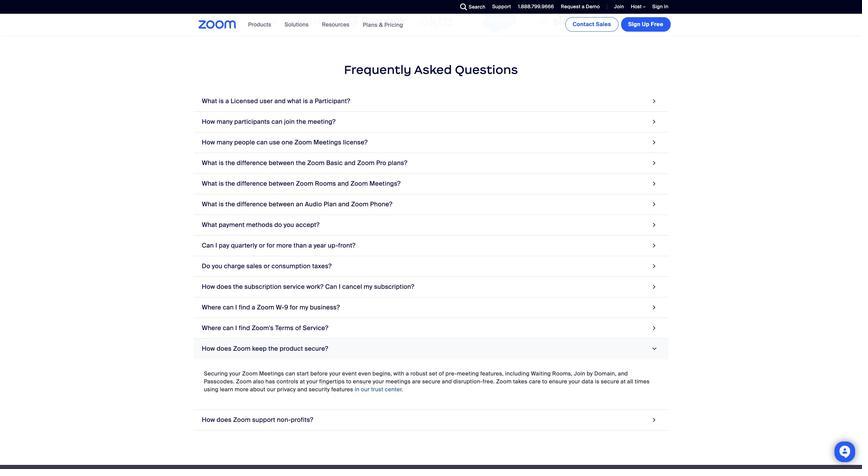 Task type: vqa. For each thing, say whether or not it's contained in the screenshot.
"is" in WHAT IS THE DIFFERENCE BETWEEN ZOOM ROOMS AND ZOOM MEETINGS? dropdown button
yes



Task type: describe. For each thing, give the bounding box(es) containing it.
a left licensed
[[225, 97, 229, 105]]

9
[[284, 304, 288, 312]]

do
[[274, 221, 282, 229]]

and inside the what is a licensed user and what is a participant? dropdown button
[[274, 97, 286, 105]]

zoom inside "how does zoom keep the product secure?" dropdown button
[[233, 345, 251, 353]]

profits?
[[291, 416, 313, 424]]

meetings inside 'securing your zoom meetings can start before your event even begins, with a robust set of pre-meeting features, including waiting rooms, join by domain, and passcodes. zoom also has controls at your fingertips to ensure your meetings are secure and disruption-free. zoom takes care to ensure your data is secure at all times using learn more about our privacy and security features'
[[259, 370, 284, 378]]

service?
[[303, 324, 328, 333]]

has
[[266, 378, 275, 386]]

times
[[635, 378, 650, 386]]

right image for is
[[651, 97, 658, 106]]

than
[[294, 242, 307, 250]]

what is the difference between the zoom basic and zoom pro plans? button
[[194, 153, 669, 174]]

right image for 9
[[651, 303, 658, 313]]

zoom left the basic
[[307, 159, 325, 167]]

1.888.799.9666
[[518, 3, 554, 10]]

does for how does the subscription service work? can i cancel my subscription?
[[217, 283, 232, 291]]

where can i find a zoom w-9 for my business?
[[202, 304, 340, 312]]

begins,
[[372, 370, 392, 378]]

of inside dropdown button
[[295, 324, 301, 333]]

resources
[[322, 21, 349, 28]]

can i pay quarterly or for more than a year up-front?
[[202, 242, 356, 250]]

right image for how does the subscription service work? can i cancel my subscription?
[[651, 283, 658, 292]]

what for what is a licensed user and what is a participant?
[[202, 97, 217, 105]]

sign up free
[[628, 21, 663, 28]]

can inside how many people can use one zoom meetings license? dropdown button
[[257, 138, 268, 147]]

meetings inside dropdown button
[[314, 138, 341, 147]]

difference for zoom
[[237, 180, 267, 188]]

product
[[280, 345, 303, 353]]

front?
[[338, 242, 356, 250]]

features,
[[480, 370, 504, 378]]

taxes?
[[312, 262, 332, 271]]

using
[[204, 386, 218, 393]]

what for what is the difference between zoom rooms and zoom meetings?
[[202, 180, 217, 188]]

in our trust center link
[[355, 386, 402, 393]]

set
[[429, 370, 437, 378]]

service
[[283, 283, 305, 291]]

what for what payment methods do you accept?
[[202, 221, 217, 229]]

free
[[651, 21, 663, 28]]

right image for what is the difference between an audio plan and zoom phone?
[[651, 200, 658, 209]]

your up fingertips
[[329, 370, 341, 378]]

license?
[[343, 138, 368, 147]]

find for a
[[239, 304, 250, 312]]

passcodes.
[[204, 378, 235, 386]]

between for the
[[269, 159, 294, 167]]

in
[[355, 386, 359, 393]]

how for how does zoom keep the product secure?
[[202, 345, 215, 353]]

1 vertical spatial you
[[212, 262, 222, 271]]

how does zoom keep the product secure?
[[202, 345, 328, 353]]

zoom down features,
[[496, 378, 512, 386]]

in
[[664, 3, 669, 10]]

plans & pricing
[[363, 21, 403, 28]]

join
[[284, 118, 295, 126]]

even
[[358, 370, 371, 378]]

privacy
[[277, 386, 296, 393]]

a up zoom's at the bottom left of the page
[[252, 304, 255, 312]]

demo
[[586, 3, 600, 10]]

how for how does the subscription service work? can i cancel my subscription?
[[202, 283, 215, 291]]

2 to from the left
[[542, 378, 548, 386]]

resources button
[[322, 14, 352, 36]]

and up all
[[618, 370, 628, 378]]

many for people
[[217, 138, 233, 147]]

many for participants
[[217, 118, 233, 126]]

host
[[631, 3, 643, 10]]

my for subscription?
[[364, 283, 372, 291]]

can inside how does the subscription service work? can i cancel my subscription? dropdown button
[[325, 283, 337, 291]]

what payment methods do you accept?
[[202, 221, 320, 229]]

takes
[[513, 378, 528, 386]]

0 vertical spatial for
[[267, 242, 275, 250]]

right image for service?
[[651, 324, 658, 333]]

where can i find zoom's terms of service? button
[[194, 318, 669, 339]]

host button
[[631, 3, 646, 10]]

up-
[[328, 242, 338, 250]]

is for what is a licensed user and what is a participant?
[[219, 97, 224, 105]]

how many participants can join the meeting? button
[[194, 112, 669, 133]]

basic
[[326, 159, 343, 167]]

do
[[202, 262, 210, 271]]

where for where can i find zoom's terms of service?
[[202, 324, 221, 333]]

difference for the
[[237, 159, 267, 167]]

meetings navigation
[[564, 14, 672, 33]]

right image inside the what payment methods do you accept? dropdown button
[[651, 221, 658, 230]]

our inside 'securing your zoom meetings can start before your event even begins, with a robust set of pre-meeting features, including waiting rooms, join by domain, and passcodes. zoom also has controls at your fingertips to ensure your meetings are secure and disruption-free. zoom takes care to ensure your data is secure at all times using learn more about our privacy and security features'
[[267, 386, 276, 393]]

in our trust center .
[[355, 386, 403, 393]]

care
[[529, 378, 541, 386]]

a left year
[[308, 242, 312, 250]]

are
[[412, 378, 421, 386]]

between for zoom
[[269, 180, 294, 188]]

securing
[[204, 370, 228, 378]]

sign in
[[652, 3, 669, 10]]

work?
[[306, 283, 324, 291]]

frequently asked questions
[[344, 62, 518, 78]]

1 horizontal spatial for
[[290, 304, 298, 312]]

can inside the how many participants can join the meeting? dropdown button
[[272, 118, 283, 126]]

join inside 'securing your zoom meetings can start before your event even begins, with a robust set of pre-meeting features, including waiting rooms, join by domain, and passcodes. zoom also has controls at your fingertips to ensure your meetings are secure and disruption-free. zoom takes care to ensure your data is secure at all times using learn more about our privacy and security features'
[[574, 370, 585, 378]]

request
[[561, 3, 581, 10]]

what is the difference between the zoom basic and zoom pro plans?
[[202, 159, 407, 167]]

a left demo
[[582, 3, 585, 10]]

2 at from the left
[[621, 378, 626, 386]]

.
[[402, 386, 403, 393]]

contact sales
[[573, 21, 611, 28]]

solutions button
[[285, 14, 312, 36]]

can i pay quarterly or for more than a year up-front? button
[[194, 236, 669, 256]]

disruption-
[[453, 378, 483, 386]]

search button
[[455, 0, 487, 14]]

or for sales
[[264, 262, 270, 271]]

payment
[[219, 221, 245, 229]]

pricing
[[384, 21, 403, 28]]

can inside where can i find a zoom w-9 for my business? dropdown button
[[223, 304, 234, 312]]

trust
[[371, 386, 383, 393]]

how does the subscription service work? can i cancel my subscription?
[[202, 283, 414, 291]]

use
[[269, 138, 280, 147]]

pay
[[219, 242, 229, 250]]

user
[[260, 97, 273, 105]]

right image for and
[[651, 179, 658, 189]]

where for where can i find a zoom w-9 for my business?
[[202, 304, 221, 312]]

all
[[627, 378, 633, 386]]

center
[[385, 386, 402, 393]]

zoom down what is the difference between the zoom basic and zoom pro plans?
[[296, 180, 313, 188]]

does for how does zoom support non-profits?
[[217, 416, 232, 424]]

tab list inside frequently asked questions "main content"
[[194, 91, 669, 431]]

2 secure from the left
[[601, 378, 619, 386]]

what is a licensed user and what is a participant?
[[202, 97, 350, 105]]

where can i find a zoom w-9 for my business? button
[[194, 298, 669, 318]]

zoom inside what is the difference between an audio plan and zoom phone? dropdown button
[[351, 200, 369, 209]]

domain,
[[594, 370, 617, 378]]

does for how does zoom keep the product secure?
[[217, 345, 232, 353]]

right image for how does zoom keep the product secure?
[[650, 346, 659, 352]]

quarterly
[[231, 242, 257, 250]]

audio
[[305, 200, 322, 209]]

people
[[234, 138, 255, 147]]

is inside 'securing your zoom meetings can start before your event even begins, with a robust set of pre-meeting features, including waiting rooms, join by domain, and passcodes. zoom also has controls at your fingertips to ensure your meetings are secure and disruption-free. zoom takes care to ensure your data is secure at all times using learn more about our privacy and security features'
[[595, 378, 599, 386]]



Task type: locate. For each thing, give the bounding box(es) containing it.
subscription?
[[374, 283, 414, 291]]

right image inside how does the subscription service work? can i cancel my subscription? dropdown button
[[651, 283, 658, 292]]

frequently asked questions main content
[[0, 0, 862, 465]]

many left participants
[[217, 118, 233, 126]]

learn
[[220, 386, 233, 393]]

8 right image from the top
[[651, 324, 658, 333]]

join link left host
[[609, 0, 626, 14]]

fingertips
[[319, 378, 345, 386]]

0 vertical spatial you
[[284, 221, 294, 229]]

1 does from the top
[[217, 283, 232, 291]]

ensure down even
[[353, 378, 371, 386]]

1 vertical spatial sign
[[628, 21, 641, 28]]

how inside dropdown button
[[202, 118, 215, 126]]

5 what from the top
[[202, 221, 217, 229]]

and right the user
[[274, 97, 286, 105]]

0 vertical spatial difference
[[237, 159, 267, 167]]

with
[[393, 370, 404, 378]]

how does the subscription service work? can i cancel my subscription? button
[[194, 277, 669, 298]]

1 how from the top
[[202, 118, 215, 126]]

1 vertical spatial or
[[264, 262, 270, 271]]

w-
[[276, 304, 284, 312]]

charge
[[224, 262, 245, 271]]

plans
[[363, 21, 378, 28]]

right image for meetings
[[651, 138, 658, 147]]

my right 9
[[300, 304, 308, 312]]

right image inside the what is the difference between zoom rooms and zoom meetings? dropdown button
[[651, 179, 658, 189]]

tab list containing what is a licensed user and what is a participant?
[[194, 91, 669, 431]]

0 vertical spatial join
[[614, 3, 624, 10]]

find left zoom's at the bottom left of the page
[[239, 324, 250, 333]]

or for quarterly
[[259, 242, 265, 250]]

sales
[[246, 262, 262, 271]]

and right plan
[[338, 200, 350, 209]]

right image inside the how many participants can join the meeting? dropdown button
[[651, 117, 658, 127]]

and down pre-
[[442, 378, 452, 386]]

can inside where can i find zoom's terms of service? dropdown button
[[223, 324, 234, 333]]

1 horizontal spatial of
[[439, 370, 444, 378]]

2 how from the top
[[202, 138, 215, 147]]

1 horizontal spatial our
[[361, 386, 370, 393]]

of right terms
[[295, 324, 301, 333]]

1 our from the left
[[267, 386, 276, 393]]

does down learn
[[217, 416, 232, 424]]

about
[[250, 386, 265, 393]]

can right work?
[[325, 283, 337, 291]]

1 vertical spatial between
[[269, 180, 294, 188]]

0 horizontal spatial join
[[574, 370, 585, 378]]

right image inside can i pay quarterly or for more than a year up-front? dropdown button
[[651, 241, 658, 251]]

event
[[342, 370, 357, 378]]

zoom inside how many people can use one zoom meetings license? dropdown button
[[295, 138, 312, 147]]

how
[[202, 118, 215, 126], [202, 138, 215, 147], [202, 283, 215, 291], [202, 345, 215, 353], [202, 416, 215, 424]]

right image for what is the difference between the zoom basic and zoom pro plans?
[[651, 159, 658, 168]]

can left pay
[[202, 242, 214, 250]]

0 vertical spatial or
[[259, 242, 265, 250]]

how does zoom support non-profits?
[[202, 416, 313, 424]]

waiting
[[531, 370, 551, 378]]

2 our from the left
[[361, 386, 370, 393]]

and inside the what is the difference between zoom rooms and zoom meetings? dropdown button
[[338, 180, 349, 188]]

can
[[202, 242, 214, 250], [325, 283, 337, 291]]

subscription
[[244, 283, 282, 291]]

also
[[253, 378, 264, 386]]

zoom inside how does zoom support non-profits? dropdown button
[[233, 416, 251, 424]]

methods
[[246, 221, 273, 229]]

1 vertical spatial meetings
[[259, 370, 284, 378]]

can
[[272, 118, 283, 126], [257, 138, 268, 147], [223, 304, 234, 312], [223, 324, 234, 333], [286, 370, 295, 378]]

of inside 'securing your zoom meetings can start before your event even begins, with a robust set of pre-meeting features, including waiting rooms, join by domain, and passcodes. zoom also has controls at your fingertips to ensure your meetings are secure and disruption-free. zoom takes care to ensure your data is secure at all times using learn more about our privacy and security features'
[[439, 370, 444, 378]]

3 does from the top
[[217, 416, 232, 424]]

your up in our trust center link
[[373, 378, 384, 386]]

0 horizontal spatial our
[[267, 386, 276, 393]]

where
[[202, 304, 221, 312], [202, 324, 221, 333]]

1 to from the left
[[346, 378, 352, 386]]

1 what from the top
[[202, 97, 217, 105]]

1 vertical spatial difference
[[237, 180, 267, 188]]

licensed
[[231, 97, 258, 105]]

7 right image from the top
[[651, 303, 658, 313]]

can inside 'securing your zoom meetings can start before your event even begins, with a robust set of pre-meeting features, including waiting rooms, join by domain, and passcodes. zoom also has controls at your fingertips to ensure your meetings are secure and disruption-free. zoom takes care to ensure your data is secure at all times using learn more about our privacy and security features'
[[286, 370, 295, 378]]

0 horizontal spatial can
[[202, 242, 214, 250]]

support
[[492, 3, 511, 10]]

at left all
[[621, 378, 626, 386]]

0 horizontal spatial meetings
[[259, 370, 284, 378]]

3 difference from the top
[[237, 200, 267, 209]]

more inside dropdown button
[[276, 242, 292, 250]]

right image inside what is the difference between the zoom basic and zoom pro plans? dropdown button
[[651, 159, 658, 168]]

zoom right "one" at the top left
[[295, 138, 312, 147]]

how for how many people can use one zoom meetings license?
[[202, 138, 215, 147]]

right image inside where can i find zoom's terms of service? dropdown button
[[651, 324, 658, 333]]

contact
[[573, 21, 595, 28]]

support link
[[487, 0, 513, 14], [492, 3, 511, 10]]

0 horizontal spatial for
[[267, 242, 275, 250]]

what is the difference between zoom rooms and zoom meetings?
[[202, 180, 401, 188]]

3 right image from the top
[[651, 138, 658, 147]]

0 vertical spatial sign
[[652, 3, 663, 10]]

0 horizontal spatial more
[[235, 386, 249, 393]]

5 how from the top
[[202, 416, 215, 424]]

right image inside the what is a licensed user and what is a participant? dropdown button
[[651, 97, 658, 106]]

your up passcodes.
[[229, 370, 241, 378]]

banner
[[190, 14, 672, 36]]

zoom
[[295, 138, 312, 147], [307, 159, 325, 167], [357, 159, 375, 167], [296, 180, 313, 188], [351, 180, 368, 188], [351, 200, 369, 209], [257, 304, 274, 312], [233, 345, 251, 353], [242, 370, 258, 378], [236, 378, 252, 386], [496, 378, 512, 386], [233, 416, 251, 424]]

sign left "up"
[[628, 21, 641, 28]]

how for how does zoom support non-profits?
[[202, 416, 215, 424]]

a
[[582, 3, 585, 10], [225, 97, 229, 105], [310, 97, 313, 105], [308, 242, 312, 250], [252, 304, 255, 312], [406, 370, 409, 378]]

can inside can i pay quarterly or for more than a year up-front? dropdown button
[[202, 242, 214, 250]]

right image inside what is the difference between an audio plan and zoom phone? dropdown button
[[651, 200, 658, 209]]

right image inside where can i find a zoom w-9 for my business? dropdown button
[[651, 303, 658, 313]]

2 ensure from the left
[[549, 378, 567, 386]]

1 horizontal spatial meetings
[[314, 138, 341, 147]]

join link up meetings navigation
[[614, 3, 624, 10]]

or right quarterly
[[259, 242, 265, 250]]

products button
[[248, 14, 274, 36]]

solutions
[[285, 21, 309, 28]]

you
[[284, 221, 294, 229], [212, 262, 222, 271]]

of
[[295, 324, 301, 333], [439, 370, 444, 378]]

1 secure from the left
[[422, 378, 440, 386]]

1 horizontal spatial to
[[542, 378, 548, 386]]

0 horizontal spatial you
[[212, 262, 222, 271]]

including
[[505, 370, 530, 378]]

1 vertical spatial can
[[325, 283, 337, 291]]

1 horizontal spatial sign
[[652, 3, 663, 10]]

0 vertical spatial meetings
[[314, 138, 341, 147]]

1 right image from the top
[[651, 97, 658, 106]]

how inside "how does zoom keep the product secure?" dropdown button
[[202, 345, 215, 353]]

between down how many people can use one zoom meetings license?
[[269, 159, 294, 167]]

your
[[229, 370, 241, 378], [329, 370, 341, 378], [306, 378, 318, 386], [373, 378, 384, 386], [569, 378, 580, 386]]

what is the difference between an audio plan and zoom phone? button
[[194, 195, 669, 215]]

meetings up has
[[259, 370, 284, 378]]

more
[[276, 242, 292, 250], [235, 386, 249, 393]]

terms
[[275, 324, 294, 333]]

controls
[[277, 378, 298, 386]]

1 vertical spatial does
[[217, 345, 232, 353]]

find
[[239, 304, 250, 312], [239, 324, 250, 333]]

rooms
[[315, 180, 336, 188]]

2 vertical spatial difference
[[237, 200, 267, 209]]

of right set on the bottom of the page
[[439, 370, 444, 378]]

how inside how does the subscription service work? can i cancel my subscription? dropdown button
[[202, 283, 215, 291]]

or right sales
[[264, 262, 270, 271]]

does up securing
[[217, 345, 232, 353]]

at down start
[[300, 378, 305, 386]]

secure down set on the bottom of the page
[[422, 378, 440, 386]]

meetings
[[314, 138, 341, 147], [259, 370, 284, 378]]

free.
[[483, 378, 495, 386]]

2 does from the top
[[217, 345, 232, 353]]

my right cancel
[[364, 283, 372, 291]]

my for business?
[[300, 304, 308, 312]]

1 horizontal spatial at
[[621, 378, 626, 386]]

meetings down meeting?
[[314, 138, 341, 147]]

what is a licensed user and what is a participant? button
[[194, 91, 669, 112]]

more inside 'securing your zoom meetings can start before your event even begins, with a robust set of pre-meeting features, including waiting rooms, join by domain, and passcodes. zoom also has controls at your fingertips to ensure your meetings are secure and disruption-free. zoom takes care to ensure your data is secure at all times using learn more about our privacy and security features'
[[235, 386, 249, 393]]

2 right image from the top
[[651, 117, 658, 127]]

0 vertical spatial between
[[269, 159, 294, 167]]

zoom left keep
[[233, 345, 251, 353]]

zoom's
[[252, 324, 274, 333]]

and right rooms
[[338, 180, 349, 188]]

right image for do you charge sales or consumption taxes?
[[651, 262, 658, 271]]

an
[[296, 200, 303, 209]]

meetings?
[[370, 180, 401, 188]]

for up do you charge sales or consumption taxes?
[[267, 242, 275, 250]]

how inside how does zoom support non-profits? dropdown button
[[202, 416, 215, 424]]

3 between from the top
[[269, 200, 294, 209]]

consumption
[[272, 262, 311, 271]]

0 horizontal spatial of
[[295, 324, 301, 333]]

product information navigation
[[243, 14, 408, 36]]

and right the basic
[[344, 159, 356, 167]]

request a demo
[[561, 3, 600, 10]]

is for what is the difference between zoom rooms and zoom meetings?
[[219, 180, 224, 188]]

0 vertical spatial my
[[364, 283, 372, 291]]

1 vertical spatial for
[[290, 304, 298, 312]]

meeting
[[457, 370, 479, 378]]

5 right image from the top
[[651, 221, 658, 230]]

is
[[219, 97, 224, 105], [303, 97, 308, 105], [219, 159, 224, 167], [219, 180, 224, 188], [219, 200, 224, 209], [595, 378, 599, 386]]

0 horizontal spatial sign
[[628, 21, 641, 28]]

0 horizontal spatial my
[[300, 304, 308, 312]]

a right the what on the top left
[[310, 97, 313, 105]]

zoom left support
[[233, 416, 251, 424]]

securing your zoom meetings can start before your event even begins, with a robust set of pre-meeting features, including waiting rooms, join by domain, and passcodes. zoom also has controls at your fingertips to ensure your meetings are secure and disruption-free. zoom takes care to ensure your data is secure at all times using learn more about our privacy and security features
[[204, 370, 650, 393]]

1 between from the top
[[269, 159, 294, 167]]

0 vertical spatial can
[[202, 242, 214, 250]]

you right 'do'
[[212, 262, 222, 271]]

1 ensure from the left
[[353, 378, 371, 386]]

3 what from the top
[[202, 180, 217, 188]]

is for what is the difference between the zoom basic and zoom pro plans?
[[219, 159, 224, 167]]

4 right image from the top
[[651, 179, 658, 189]]

sign in link
[[647, 0, 672, 14], [652, 3, 669, 10]]

join left by
[[574, 370, 585, 378]]

features
[[331, 386, 353, 393]]

zoom left w-
[[257, 304, 274, 312]]

to down waiting
[[542, 378, 548, 386]]

zoom left also
[[236, 378, 252, 386]]

for right 9
[[290, 304, 298, 312]]

more left than
[[276, 242, 292, 250]]

0 vertical spatial more
[[276, 242, 292, 250]]

and down start
[[297, 386, 307, 393]]

1 vertical spatial where
[[202, 324, 221, 333]]

2 vertical spatial does
[[217, 416, 232, 424]]

join link
[[609, 0, 626, 14], [614, 3, 624, 10]]

our down has
[[267, 386, 276, 393]]

more right learn
[[235, 386, 249, 393]]

1 difference from the top
[[237, 159, 267, 167]]

1 horizontal spatial secure
[[601, 378, 619, 386]]

0 horizontal spatial to
[[346, 378, 352, 386]]

does
[[217, 283, 232, 291], [217, 345, 232, 353], [217, 416, 232, 424]]

where can i find zoom's terms of service?
[[202, 324, 328, 333]]

0 vertical spatial of
[[295, 324, 301, 333]]

to down event
[[346, 378, 352, 386]]

up
[[642, 21, 649, 28]]

one
[[282, 138, 293, 147]]

data
[[582, 378, 594, 386]]

by
[[587, 370, 593, 378]]

how many people can use one zoom meetings license? button
[[194, 133, 669, 153]]

6 right image from the top
[[651, 241, 658, 251]]

for
[[267, 242, 275, 250], [290, 304, 298, 312]]

zoom up also
[[242, 370, 258, 378]]

does down charge
[[217, 283, 232, 291]]

2 difference from the top
[[237, 180, 267, 188]]

1 many from the top
[[217, 118, 233, 126]]

our right in
[[361, 386, 370, 393]]

secure down the domain,
[[601, 378, 619, 386]]

2 many from the top
[[217, 138, 233, 147]]

what
[[202, 97, 217, 105], [202, 159, 217, 167], [202, 180, 217, 188], [202, 200, 217, 209], [202, 221, 217, 229]]

2 where from the top
[[202, 324, 221, 333]]

ensure down "rooms,"
[[549, 378, 567, 386]]

0 horizontal spatial secure
[[422, 378, 440, 386]]

zoom logo image
[[198, 20, 236, 29]]

difference for an
[[237, 200, 267, 209]]

a right the with
[[406, 370, 409, 378]]

zoom inside where can i find a zoom w-9 for my business? dropdown button
[[257, 304, 274, 312]]

1 horizontal spatial can
[[325, 283, 337, 291]]

robust
[[410, 370, 428, 378]]

right image inside "how does zoom keep the product secure?" dropdown button
[[650, 346, 659, 352]]

4 what from the top
[[202, 200, 217, 209]]

0 vertical spatial many
[[217, 118, 233, 126]]

1 horizontal spatial join
[[614, 3, 624, 10]]

plan
[[324, 200, 337, 209]]

year
[[314, 242, 326, 250]]

what is the difference between zoom rooms and zoom meetings? button
[[194, 174, 669, 195]]

right image inside how does zoom support non-profits? dropdown button
[[651, 416, 658, 425]]

1 horizontal spatial ensure
[[549, 378, 567, 386]]

your left the data
[[569, 378, 580, 386]]

zoom left meetings?
[[351, 180, 368, 188]]

how does zoom support non-profits? button
[[194, 410, 669, 431]]

cancel
[[342, 283, 362, 291]]

between up what is the difference between an audio plan and zoom phone? at the top of the page
[[269, 180, 294, 188]]

what for what is the difference between the zoom basic and zoom pro plans?
[[202, 159, 217, 167]]

what for what is the difference between an audio plan and zoom phone?
[[202, 200, 217, 209]]

find for zoom's
[[239, 324, 250, 333]]

0 vertical spatial find
[[239, 304, 250, 312]]

start
[[297, 370, 309, 378]]

1 where from the top
[[202, 304, 221, 312]]

find down the subscription in the bottom of the page
[[239, 304, 250, 312]]

do you charge sales or consumption taxes?
[[202, 262, 332, 271]]

and inside what is the difference between the zoom basic and zoom pro plans? dropdown button
[[344, 159, 356, 167]]

0 horizontal spatial at
[[300, 378, 305, 386]]

4 how from the top
[[202, 345, 215, 353]]

2 what from the top
[[202, 159, 217, 167]]

1 vertical spatial of
[[439, 370, 444, 378]]

join up meetings navigation
[[614, 3, 624, 10]]

right image
[[651, 159, 658, 168], [651, 200, 658, 209], [651, 262, 658, 271], [651, 283, 658, 292], [650, 346, 659, 352], [651, 416, 658, 425]]

sign for sign in
[[652, 3, 663, 10]]

between
[[269, 159, 294, 167], [269, 180, 294, 188], [269, 200, 294, 209]]

1 vertical spatial more
[[235, 386, 249, 393]]

zoom left phone?
[[351, 200, 369, 209]]

0 vertical spatial where
[[202, 304, 221, 312]]

1 vertical spatial my
[[300, 304, 308, 312]]

2 find from the top
[[239, 324, 250, 333]]

right image for than
[[651, 241, 658, 251]]

tab list
[[194, 91, 669, 431]]

banner containing contact sales
[[190, 14, 672, 36]]

2 vertical spatial between
[[269, 200, 294, 209]]

1 vertical spatial join
[[574, 370, 585, 378]]

request a demo link
[[556, 0, 602, 14], [561, 3, 600, 10]]

zoom left "pro"
[[357, 159, 375, 167]]

you right do
[[284, 221, 294, 229]]

1 horizontal spatial my
[[364, 283, 372, 291]]

2 between from the top
[[269, 180, 294, 188]]

what
[[287, 97, 301, 105]]

a inside 'securing your zoom meetings can start before your event even begins, with a robust set of pre-meeting features, including waiting rooms, join by domain, and passcodes. zoom also has controls at your fingertips to ensure your meetings are secure and disruption-free. zoom takes care to ensure your data is secure at all times using learn more about our privacy and security features'
[[406, 370, 409, 378]]

sign left in
[[652, 3, 663, 10]]

right image inside how many people can use one zoom meetings license? dropdown button
[[651, 138, 658, 147]]

how inside how many people can use one zoom meetings license? dropdown button
[[202, 138, 215, 147]]

0 horizontal spatial ensure
[[353, 378, 371, 386]]

many
[[217, 118, 233, 126], [217, 138, 233, 147]]

1 vertical spatial many
[[217, 138, 233, 147]]

between left 'an'
[[269, 200, 294, 209]]

1 vertical spatial find
[[239, 324, 250, 333]]

sign inside button
[[628, 21, 641, 28]]

1 horizontal spatial you
[[284, 221, 294, 229]]

3 how from the top
[[202, 283, 215, 291]]

1 horizontal spatial more
[[276, 242, 292, 250]]

0 vertical spatial does
[[217, 283, 232, 291]]

how many people can use one zoom meetings license?
[[202, 138, 368, 147]]

many left people
[[217, 138, 233, 147]]

between for an
[[269, 200, 294, 209]]

right image inside do you charge sales or consumption taxes? dropdown button
[[651, 262, 658, 271]]

sign for sign up free
[[628, 21, 641, 28]]

how for how many participants can join the meeting?
[[202, 118, 215, 126]]

right image
[[651, 97, 658, 106], [651, 117, 658, 127], [651, 138, 658, 147], [651, 179, 658, 189], [651, 221, 658, 230], [651, 241, 658, 251], [651, 303, 658, 313], [651, 324, 658, 333]]

our
[[267, 386, 276, 393], [361, 386, 370, 393]]

and inside what is the difference between an audio plan and zoom phone? dropdown button
[[338, 200, 350, 209]]

your down before
[[306, 378, 318, 386]]

1 at from the left
[[300, 378, 305, 386]]

is for what is the difference between an audio plan and zoom phone?
[[219, 200, 224, 209]]

right image for how does zoom support non-profits?
[[651, 416, 658, 425]]

accept?
[[296, 221, 320, 229]]

do you charge sales or consumption taxes? button
[[194, 256, 669, 277]]

1 find from the top
[[239, 304, 250, 312]]



